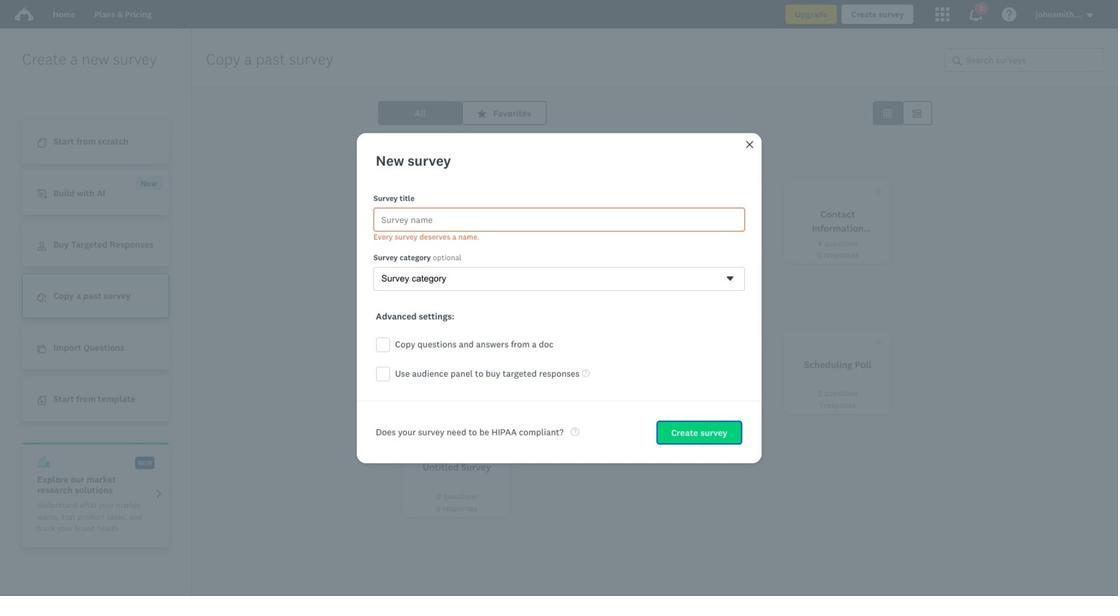 Task type: locate. For each thing, give the bounding box(es) containing it.
help icon image
[[1002, 7, 1017, 22]]

1 horizontal spatial starfilled image
[[875, 187, 884, 196]]

textboxmultiple image
[[913, 109, 922, 118]]

2 brand logo image from the top
[[14, 7, 34, 22]]

1 horizontal spatial starfilled image
[[875, 338, 884, 347]]

starfilled image
[[477, 109, 486, 118], [875, 187, 884, 196]]

close image
[[745, 140, 755, 150], [746, 141, 754, 149]]

1 brand logo image from the top
[[14, 5, 34, 24]]

dialog
[[357, 133, 762, 464]]

1 starfilled image from the left
[[494, 338, 503, 347]]

help image
[[571, 427, 580, 436]]

0 horizontal spatial starfilled image
[[494, 338, 503, 347]]

document image
[[37, 139, 46, 148]]

products icon image
[[935, 7, 950, 22], [935, 7, 950, 22]]

brand logo image
[[14, 5, 34, 24], [14, 7, 34, 22]]

grid image
[[883, 109, 892, 118]]

starfilled image
[[494, 338, 503, 347], [875, 338, 884, 347]]

0 horizontal spatial starfilled image
[[477, 109, 486, 118]]

dropdown arrow icon image
[[1086, 11, 1095, 19], [1087, 13, 1094, 17]]



Task type: describe. For each thing, give the bounding box(es) containing it.
documentplus image
[[37, 396, 46, 405]]

help image
[[582, 370, 590, 377]]

search image
[[953, 56, 962, 65]]

user image
[[37, 242, 46, 251]]

clone image
[[37, 345, 46, 354]]

0 vertical spatial starfilled image
[[477, 109, 486, 118]]

notification center icon image
[[969, 7, 983, 22]]

chevronright image
[[155, 489, 164, 498]]

2 starfilled image from the left
[[875, 338, 884, 347]]

Search surveys field
[[962, 49, 1104, 71]]

Survey name field
[[374, 207, 745, 231]]

1 vertical spatial starfilled image
[[875, 187, 884, 196]]

documentclone image
[[37, 293, 46, 302]]



Task type: vqa. For each thing, say whether or not it's contained in the screenshot.
rewards image
no



